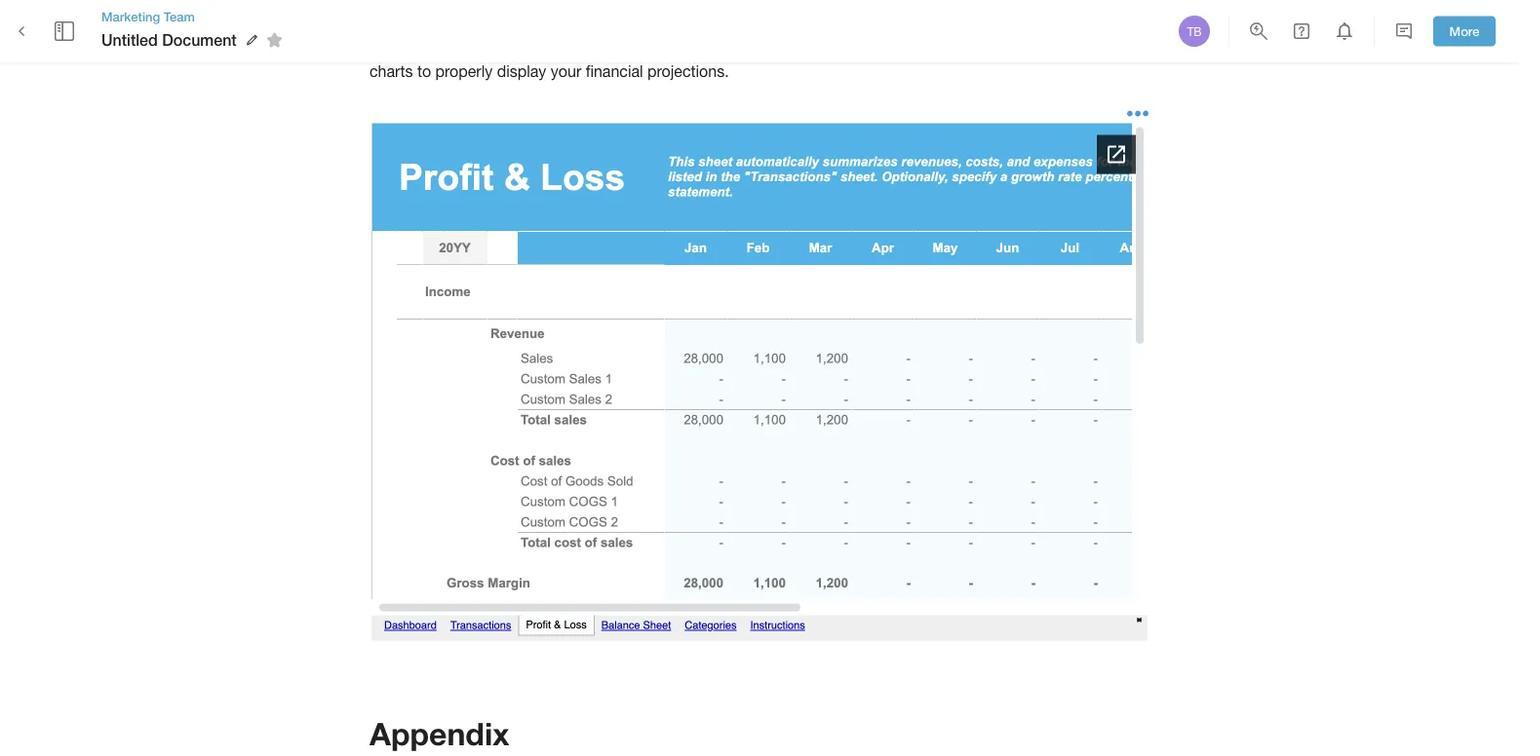 Task type: locate. For each thing, give the bounding box(es) containing it.
to up the spreadsheets
[[1063, 11, 1077, 29]]

2 horizontal spatial your
[[944, 11, 975, 29]]

2 vertical spatial your
[[551, 62, 582, 80]]

flow
[[475, 11, 504, 29]]

0 horizontal spatial your
[[444, 37, 475, 55]]

0 horizontal spatial to
[[417, 62, 431, 80]]

0 vertical spatial to
[[1063, 11, 1077, 29]]

and down investment,
[[663, 37, 690, 55]]

your down the rate,
[[551, 62, 582, 80]]

and left the timeline
[[699, 11, 725, 29]]

run-
[[533, 37, 561, 55]]

1 vertical spatial projections.
[[648, 62, 729, 80]]

favorite image
[[263, 28, 286, 52]]

you
[[941, 37, 966, 55]]

recommended
[[804, 37, 905, 55]]

untitled document
[[101, 31, 237, 49]]

your
[[944, 11, 975, 29], [444, 37, 475, 55], [551, 62, 582, 80]]

projections. down investment,
[[648, 62, 729, 80]]

is
[[928, 11, 940, 29]]

0 horizontal spatial and
[[663, 37, 690, 55]]

team
[[164, 9, 195, 24]]

and right the spreadsheets
[[1100, 37, 1126, 55]]

1 horizontal spatial your
[[551, 62, 582, 80]]

to
[[1063, 11, 1077, 29], [417, 62, 431, 80]]

your up 'properly'
[[444, 37, 475, 55]]

spreadsheets
[[1002, 37, 1096, 55]]

projections. down the timeline
[[694, 37, 775, 55]]

profitability.
[[811, 11, 891, 29]]

0 vertical spatial projections.
[[694, 37, 775, 55]]

projections.
[[694, 37, 775, 55], [648, 62, 729, 80]]

1 vertical spatial your
[[444, 37, 475, 55]]

it's
[[780, 37, 800, 55]]

forecast,
[[508, 11, 569, 29]]

marketing team link
[[101, 8, 289, 25]]

and
[[699, 11, 725, 29], [663, 37, 690, 55], [1100, 37, 1126, 55]]

1 horizontal spatial to
[[1063, 11, 1077, 29]]

current
[[479, 37, 528, 55]]

to down showcase
[[417, 62, 431, 80]]

marketing
[[101, 9, 160, 24]]

that
[[910, 37, 937, 55]]

cashflow
[[597, 37, 659, 55]]

financial
[[586, 62, 643, 80]]

document
[[162, 31, 237, 49]]

more button
[[1434, 16, 1496, 46]]

your right is
[[944, 11, 975, 29]]



Task type: describe. For each thing, give the bounding box(es) containing it.
for
[[788, 11, 806, 29]]

1 horizontal spatial and
[[699, 11, 725, 29]]

appendix
[[370, 716, 510, 753]]

showcase
[[370, 37, 440, 55]]

0 vertical spatial your
[[944, 11, 975, 29]]

untitled
[[101, 31, 158, 49]]

tb button
[[1176, 13, 1213, 50]]

cash
[[438, 11, 471, 29]]

properly
[[436, 62, 493, 80]]

this
[[895, 11, 924, 29]]

initial
[[573, 11, 609, 29]]

include a cash flow forecast, initial investment, and timeline for profitability. this is your opportunity to showcase your current run-rate, cashflow and projections. it's recommended that you add spreadsheets and charts to properly display your financial projections.
[[370, 11, 1131, 80]]

2 horizontal spatial and
[[1100, 37, 1126, 55]]

opportunity
[[979, 11, 1059, 29]]

add
[[971, 37, 998, 55]]

tb
[[1187, 24, 1202, 38]]

investment,
[[614, 11, 694, 29]]

1 vertical spatial to
[[417, 62, 431, 80]]

include
[[370, 11, 421, 29]]

timeline
[[729, 11, 783, 29]]

more
[[1450, 24, 1480, 39]]

rate,
[[561, 37, 593, 55]]

display
[[497, 62, 547, 80]]

marketing team
[[101, 9, 195, 24]]

a
[[425, 11, 433, 29]]

charts
[[370, 62, 413, 80]]



Task type: vqa. For each thing, say whether or not it's contained in the screenshot.
and
yes



